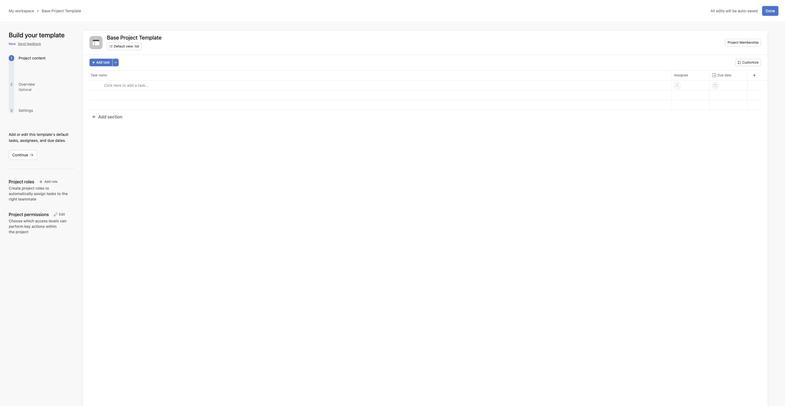 Task type: locate. For each thing, give the bounding box(es) containing it.
done
[[766, 8, 775, 13]]

edit
[[21, 132, 28, 137]]

to
[[123, 83, 126, 88], [45, 186, 49, 190], [57, 191, 61, 196]]

0 horizontal spatial project
[[19, 56, 31, 60]]

1 horizontal spatial to
[[57, 191, 61, 196]]

create
[[9, 186, 21, 190]]

assignee
[[674, 73, 688, 77]]

done button
[[762, 6, 779, 16]]

automatically
[[9, 191, 33, 196]]

1 vertical spatial project
[[728, 40, 739, 44]]

base project template
[[107, 34, 162, 41]]

date
[[725, 73, 732, 77]]

add task button
[[89, 59, 112, 66]]

customize button
[[736, 59, 761, 66]]

role
[[51, 180, 58, 184]]

add up tasks, at top left
[[9, 132, 16, 137]]

auto-
[[738, 8, 748, 13]]

add
[[96, 60, 102, 64], [98, 114, 106, 119], [9, 132, 16, 137], [44, 180, 51, 184]]

click here to add a task… row
[[83, 80, 768, 90]]

workspace
[[15, 8, 34, 13]]

base
[[42, 8, 50, 13], [107, 34, 119, 41]]

default view: list button
[[107, 43, 142, 50]]

my workspace
[[9, 8, 34, 13]]

the project
[[9, 229, 28, 234]]

this
[[29, 132, 36, 137]]

a
[[135, 83, 137, 88]]

feedback
[[27, 42, 41, 46]]

2 vertical spatial project
[[19, 56, 31, 60]]

to inside row
[[123, 83, 126, 88]]

row
[[83, 70, 768, 80], [83, 90, 768, 100], [83, 100, 768, 110]]

here
[[114, 83, 121, 88]]

due
[[47, 138, 54, 143]]

continue
[[12, 153, 28, 157]]

tasks
[[47, 191, 56, 196]]

add inside add section button
[[98, 114, 106, 119]]

tasks,
[[9, 138, 19, 143]]

1 horizontal spatial base
[[107, 34, 119, 41]]

1 row from the top
[[83, 70, 768, 80]]

list
[[135, 44, 139, 48]]

add left section
[[98, 114, 106, 119]]

1 vertical spatial base
[[107, 34, 119, 41]]

project template
[[120, 34, 162, 41]]

base right workspace
[[42, 8, 50, 13]]

add inside the "add or edit this template's default tasks, assignees, and due dates."
[[9, 132, 16, 137]]

project left membership
[[728, 40, 739, 44]]

more actions image
[[114, 61, 117, 64]]

customize
[[743, 60, 759, 64]]

the
[[62, 191, 68, 196]]

build your template
[[9, 31, 65, 39]]

to left add at the left
[[123, 83, 126, 88]]

project right 1
[[19, 56, 31, 60]]

overview button
[[19, 82, 35, 86]]

edit
[[59, 212, 65, 216]]

add task
[[96, 60, 110, 64]]

task…
[[138, 83, 148, 88]]

to down add role button
[[45, 186, 49, 190]]

0 horizontal spatial base
[[42, 8, 50, 13]]

project for project content
[[19, 56, 31, 60]]

project roles
[[9, 179, 34, 184]]

default
[[56, 132, 68, 137]]

add inside add task button
[[96, 60, 102, 64]]

settings button
[[19, 108, 33, 113]]

can
[[60, 219, 66, 223]]

add inside add role button
[[44, 180, 51, 184]]

2 horizontal spatial to
[[123, 83, 126, 88]]

base up default
[[107, 34, 119, 41]]

2 horizontal spatial project
[[728, 40, 739, 44]]

project left template
[[51, 8, 64, 13]]

1 vertical spatial to
[[45, 186, 49, 190]]

to left the the
[[57, 191, 61, 196]]

add
[[127, 83, 134, 88]]

click here to add a task…
[[104, 83, 148, 88]]

due
[[718, 73, 724, 77]]

send
[[18, 42, 26, 46]]

saved
[[748, 8, 758, 13]]

add for add task
[[96, 60, 102, 64]]

project membership button
[[725, 39, 761, 46]]

project permissions
[[9, 212, 49, 217]]

add field image
[[753, 74, 756, 77]]

new
[[9, 42, 16, 46]]

1 2 3
[[10, 56, 13, 113]]

0 vertical spatial to
[[123, 83, 126, 88]]

actions
[[32, 224, 45, 229]]

add left task
[[96, 60, 102, 64]]

project inside button
[[728, 40, 739, 44]]

my workspace link
[[9, 8, 34, 13]]

choose which access levels can perform key actions within the project
[[9, 219, 66, 234]]

click
[[104, 83, 113, 88]]

3 row from the top
[[83, 100, 768, 110]]

add left role at the left top of the page
[[44, 180, 51, 184]]

1 horizontal spatial project
[[51, 8, 64, 13]]

add section
[[98, 114, 122, 119]]

task
[[103, 60, 110, 64]]

membership
[[740, 40, 759, 44]]

add role
[[44, 180, 58, 184]]

0 vertical spatial base
[[42, 8, 50, 13]]

edits
[[716, 8, 725, 13]]

default
[[114, 44, 125, 48]]

0 horizontal spatial to
[[45, 186, 49, 190]]

which
[[23, 219, 34, 223]]

roles
[[36, 186, 44, 190]]

section
[[107, 114, 122, 119]]

within
[[46, 224, 57, 229]]

view:
[[126, 44, 134, 48]]



Task type: describe. For each thing, give the bounding box(es) containing it.
template image
[[93, 39, 99, 46]]

0 vertical spatial project
[[51, 8, 64, 13]]

your template
[[25, 31, 65, 39]]

add or edit this template's default tasks, assignees, and due dates.
[[9, 132, 68, 143]]

new send feedback
[[9, 42, 41, 46]]

2 vertical spatial to
[[57, 191, 61, 196]]

task name
[[91, 73, 107, 77]]

edit button
[[51, 211, 68, 218]]

add for add section
[[98, 114, 106, 119]]

all edits will be auto-saved
[[711, 8, 758, 13]]

or
[[17, 132, 20, 137]]

all
[[711, 8, 715, 13]]

continue button
[[9, 150, 37, 160]]

create project roles to automatically assign tasks to the right teammate
[[9, 186, 68, 201]]

3
[[10, 108, 13, 113]]

content
[[32, 56, 46, 60]]

and
[[40, 138, 46, 143]]

key
[[24, 224, 31, 229]]

base project template
[[42, 8, 81, 13]]

2 row from the top
[[83, 90, 768, 100]]

2
[[10, 82, 13, 86]]

default view: list
[[114, 44, 139, 48]]

my
[[9, 8, 14, 13]]

access
[[35, 219, 48, 223]]

base for base project template
[[42, 8, 50, 13]]

project membership
[[728, 40, 759, 44]]

add for add or edit this template's default tasks, assignees, and due dates.
[[9, 132, 16, 137]]

task
[[91, 73, 98, 77]]

perform
[[9, 224, 23, 229]]

project
[[22, 186, 35, 190]]

assignees,
[[20, 138, 39, 143]]

choose
[[9, 219, 22, 223]]

1
[[11, 56, 12, 60]]

settings
[[19, 108, 33, 113]]

add role button
[[36, 178, 60, 186]]

dates.
[[55, 138, 66, 143]]

template's
[[37, 132, 55, 137]]

overview optional
[[19, 82, 35, 92]]

project content button
[[19, 56, 46, 60]]

build
[[9, 31, 23, 39]]

be
[[733, 8, 737, 13]]

due date
[[718, 73, 732, 77]]

project for project membership
[[728, 40, 739, 44]]

levels
[[49, 219, 59, 223]]

project content
[[19, 56, 46, 60]]

template
[[65, 8, 81, 13]]

assign
[[34, 191, 46, 196]]

name
[[99, 73, 107, 77]]

right teammate
[[9, 197, 36, 201]]

send feedback link
[[18, 41, 41, 46]]

overview
[[19, 82, 35, 86]]

add for add role
[[44, 180, 51, 184]]

add section button
[[89, 112, 125, 122]]

row containing task name
[[83, 70, 768, 80]]

optional
[[19, 88, 32, 92]]

base for base project template
[[107, 34, 119, 41]]



Task type: vqa. For each thing, say whether or not it's contained in the screenshot.
Overview
yes



